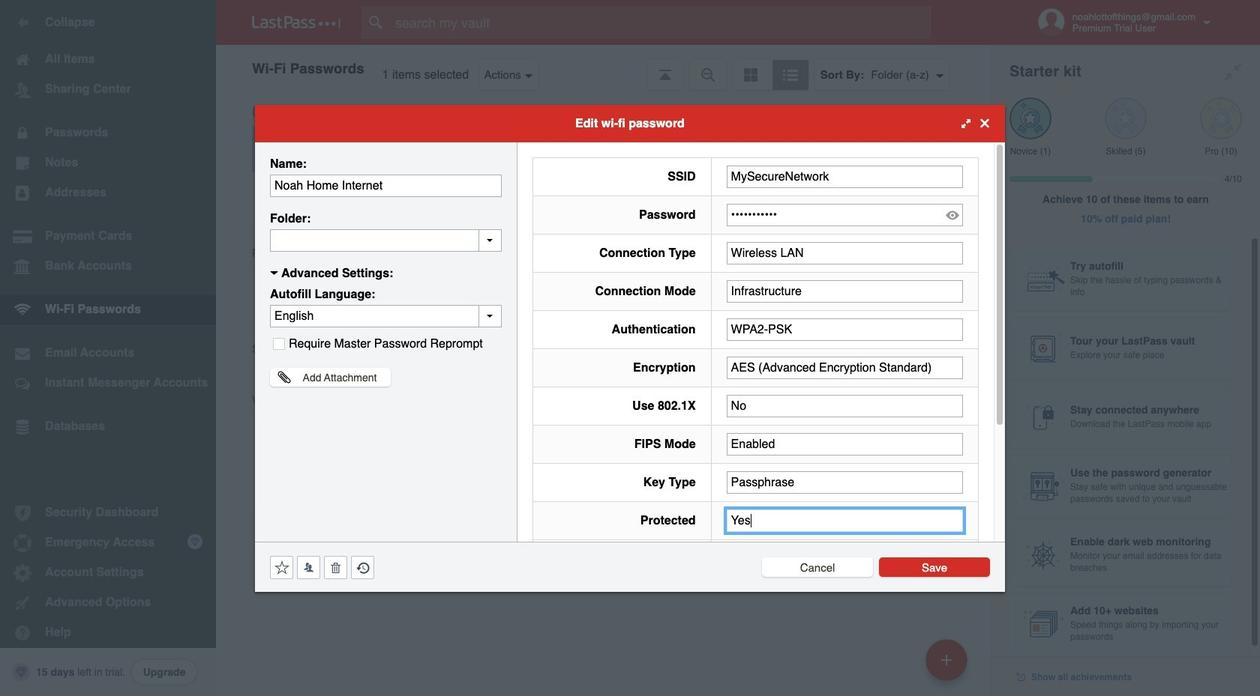 Task type: describe. For each thing, give the bounding box(es) containing it.
new item image
[[941, 655, 952, 666]]

Search search field
[[362, 6, 961, 39]]

search my vault text field
[[362, 6, 961, 39]]



Task type: locate. For each thing, give the bounding box(es) containing it.
main navigation navigation
[[0, 0, 216, 697]]

None password field
[[727, 204, 963, 226]]

vault options navigation
[[216, 45, 992, 90]]

lastpass image
[[252, 16, 341, 29]]

None text field
[[727, 165, 963, 188], [270, 174, 502, 197], [727, 357, 963, 379], [727, 395, 963, 417], [727, 471, 963, 494], [727, 165, 963, 188], [270, 174, 502, 197], [727, 357, 963, 379], [727, 395, 963, 417], [727, 471, 963, 494]]

new item navigation
[[920, 635, 977, 697]]

dialog
[[255, 105, 1005, 688]]

None text field
[[270, 229, 502, 252], [727, 242, 963, 264], [727, 280, 963, 303], [727, 318, 963, 341], [727, 433, 963, 456], [727, 510, 963, 532], [270, 229, 502, 252], [727, 242, 963, 264], [727, 280, 963, 303], [727, 318, 963, 341], [727, 433, 963, 456], [727, 510, 963, 532]]



